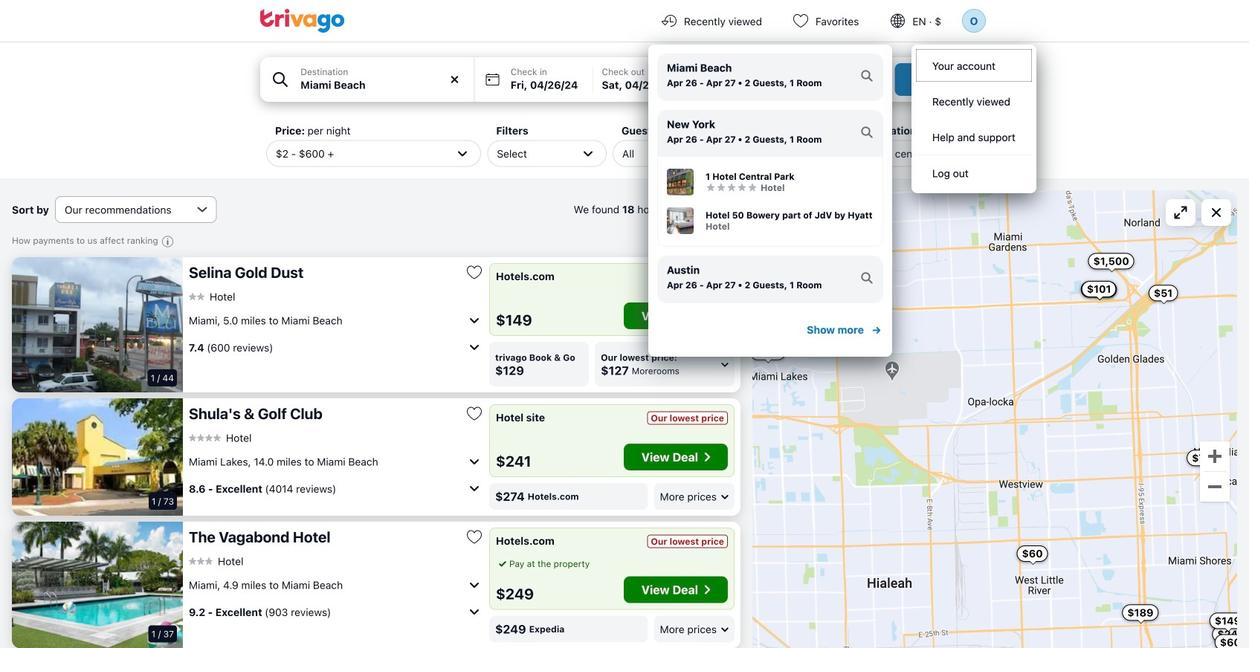 Task type: describe. For each thing, give the bounding box(es) containing it.
the vagabond hotel, (miami, usa) image
[[12, 522, 183, 648]]

selina gold dust, (miami, usa) image
[[12, 257, 183, 393]]



Task type: locate. For each thing, give the bounding box(es) containing it.
None field
[[260, 57, 474, 102]]

trivago logo image
[[260, 9, 345, 33]]

map region
[[753, 190, 1237, 648]]

clear image
[[448, 73, 462, 86]]

shula's & golf club, (miami lakes, usa) image
[[12, 399, 183, 516]]

Where to? search field
[[301, 77, 465, 93]]



Task type: vqa. For each thing, say whether or not it's contained in the screenshot.
the "33"
no



